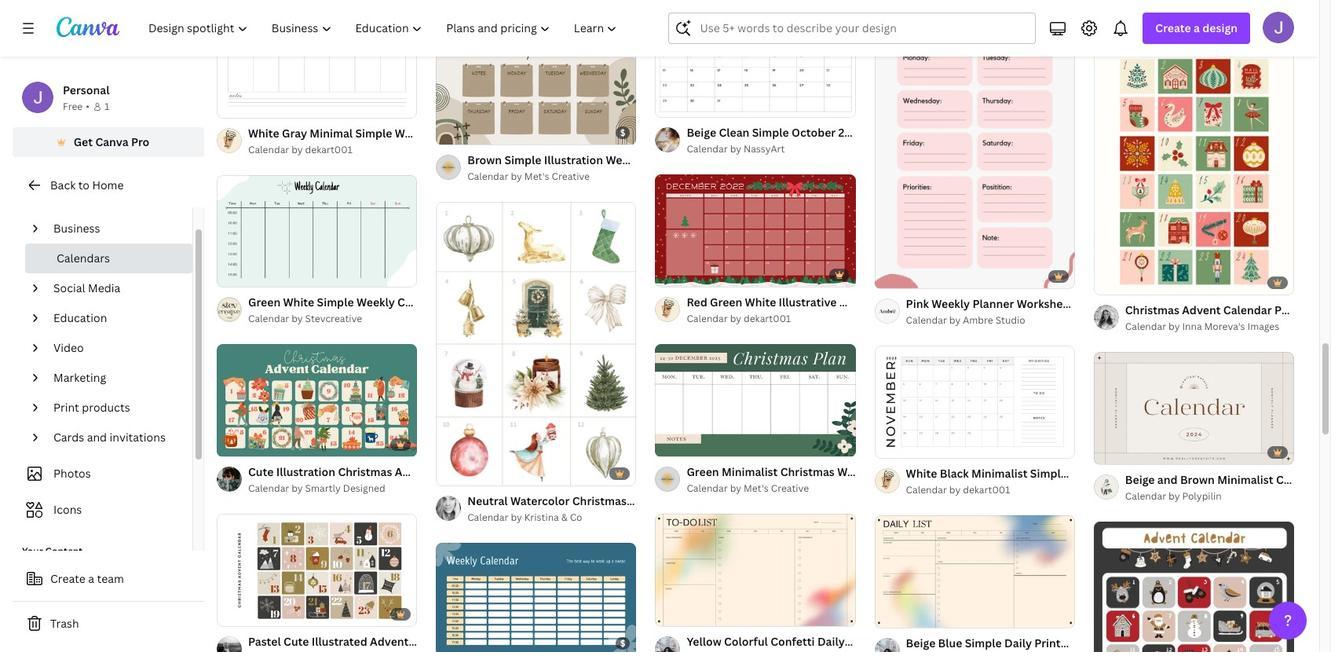 Task type: describe. For each thing, give the bounding box(es) containing it.
free •
[[63, 100, 90, 113]]

yellow colorful confetti daily calendar link
[[687, 633, 896, 650]]

1 vertical spatial cute
[[284, 634, 309, 649]]

jacob simon image
[[1263, 12, 1295, 43]]

barokah
[[1183, 3, 1220, 16]]

beige for beige clean simple october 2023 daily daily calendar calendar by nassyart
[[687, 125, 717, 140]]

education link
[[47, 303, 183, 333]]

1 of 2 for white gray minimal simple weekly calendar 'image'
[[228, 99, 250, 110]]

neutral watercolor christmas advent calendar calendar by kristina & co
[[468, 494, 719, 524]]

calendar by barokah studio
[[1126, 3, 1252, 16]]

october
[[792, 125, 836, 140]]

pro
[[131, 134, 150, 149]]

free
[[63, 100, 83, 113]]

pastel cute illustrated advent christmas calendar link
[[248, 633, 517, 651]]

home
[[92, 178, 124, 192]]

green for green minimalist christmas weekly calendar
[[687, 464, 719, 479]]

photos link
[[22, 459, 183, 489]]

christmas for minimalist
[[781, 464, 835, 479]]

planner inside brown simple illustration weekly planner calendar calendar by met's creative
[[647, 153, 689, 167]]

polypilin
[[1183, 489, 1222, 503]]

by inside beige clean simple october 2023 daily daily calendar calendar by nassyart
[[730, 142, 742, 156]]

green white simple weekly calendar image
[[217, 175, 417, 287]]

white gray minimal simple weekly calendar image
[[217, 5, 417, 118]]

print products link
[[47, 393, 183, 423]]

calendar by dekart001 for 'calendar by dekart001' "link" for white black minimalist simple november 2023 monthly calendar image on the bottom right of page
[[906, 483, 1011, 497]]

calendar inside pink weekly planner worksheet insert template calendar by ambre studio
[[906, 314, 947, 327]]

calendar by inna moreva's images link
[[1126, 319, 1295, 335]]

white inside white gray minimal simple weekly calendar calendar by dekart001
[[248, 125, 279, 140]]

calendar by dekart001 link for red green white illustrative december 2022 christmas calendar image
[[687, 311, 856, 327]]

studio inside pink weekly planner worksheet insert template calendar by ambre studio
[[996, 314, 1026, 327]]

video link
[[47, 333, 183, 363]]

1 of 13 link
[[1094, 352, 1295, 464]]

•
[[86, 100, 90, 113]]

your
[[22, 544, 43, 558]]

moreva's
[[1205, 320, 1246, 333]]

calendar by met's creative link for illustration
[[468, 169, 637, 185]]

dekart001 for white black minimalist simple november 2023 monthly calendar image on the bottom right of page
[[963, 483, 1011, 497]]

creative inside brown simple illustration weekly planner calendar calendar by met's creative
[[552, 170, 590, 183]]

weekly inside white gray minimal simple weekly calendar calendar by dekart001
[[395, 125, 433, 140]]

1 of 13
[[1105, 445, 1132, 457]]

white gray minimal simple weekly calendar link
[[248, 125, 485, 142]]

calendar by dekart001 for 'calendar by dekart001' "link" corresponding to red green white illustrative december 2022 christmas calendar image
[[687, 312, 791, 325]]

beige for beige blue simple daily printable calendar
[[906, 636, 936, 651]]

cute illustration christmas advent calendar image
[[217, 344, 417, 457]]

social media
[[53, 280, 120, 295]]

invitations
[[110, 430, 166, 445]]

0 horizontal spatial calendar by dekart001 link
[[248, 142, 417, 158]]

met's inside green minimalist christmas weekly calendar calendar by met's creative
[[744, 482, 769, 495]]

content
[[45, 544, 83, 558]]

green white simple weekly calendar calendar by stevcreative
[[248, 295, 446, 326]]

personal
[[63, 82, 110, 97]]

get
[[74, 134, 93, 149]]

13
[[1123, 445, 1132, 457]]

calendar by stevcreative link
[[248, 311, 417, 327]]

christmas for watercolor
[[573, 494, 627, 508]]

weekly inside pink weekly planner worksheet insert template calendar by ambre studio
[[932, 296, 970, 311]]

green minimalist christmas weekly calendar link
[[687, 463, 927, 481]]

cute inside 'cute illustration christmas advent calendar calendar by smartly designed'
[[248, 465, 274, 480]]

kristina
[[525, 511, 559, 524]]

advent for cute illustration christmas advent calendar
[[395, 465, 434, 480]]

confetti
[[771, 634, 815, 649]]

cute illustration christmas advent calendar link
[[248, 464, 485, 481]]

0 horizontal spatial 1 of 2 link
[[217, 5, 417, 118]]

nassyart
[[744, 142, 785, 156]]

simple for green white simple weekly calendar calendar by stevcreative
[[317, 295, 354, 310]]

2023
[[839, 125, 865, 140]]

cards and invitations
[[53, 430, 166, 445]]

christmas for illustration
[[338, 465, 392, 480]]

back
[[50, 178, 76, 192]]

Search search field
[[700, 13, 1026, 43]]

1 horizontal spatial 1 of 2 link
[[436, 202, 637, 486]]

icons
[[53, 502, 82, 517]]

2 for neutral watercolor christmas advent calendar image
[[465, 467, 469, 479]]

white gray minimal simple weekly calendar calendar by dekart001
[[248, 125, 485, 156]]

education
[[53, 310, 107, 325]]

back to home
[[50, 178, 124, 192]]

create a design button
[[1143, 13, 1251, 44]]

create for create a design
[[1156, 20, 1192, 35]]

brown simple illustration weekly planner calendar link
[[468, 152, 740, 169]]

images
[[1248, 320, 1280, 333]]

calendar by nassyart link
[[687, 141, 856, 157]]

social
[[53, 280, 85, 295]]

photos
[[53, 466, 91, 481]]

by inside calendar by barokah studio link
[[1169, 3, 1180, 16]]

$ for brown simple illustration weekly planner calendar image
[[620, 127, 626, 138]]

and
[[87, 430, 107, 445]]

by inside brown simple illustration weekly planner calendar calendar by met's creative
[[511, 170, 522, 183]]

met's inside brown simple illustration weekly planner calendar calendar by met's creative
[[525, 170, 550, 183]]

green white simple weekly calendar link
[[248, 294, 446, 311]]

social media link
[[47, 273, 183, 303]]

cards
[[53, 430, 84, 445]]

calendar by smartly designed link
[[248, 481, 417, 497]]

simple inside brown simple illustration weekly planner calendar calendar by met's creative
[[505, 153, 542, 167]]

create a design
[[1156, 20, 1238, 35]]

calendar by ambre studio link
[[906, 313, 1075, 329]]

weekly for brown simple illustration weekly planner calendar
[[606, 153, 644, 167]]

printable
[[1035, 636, 1084, 651]]

smartly
[[305, 482, 341, 495]]

beige blue simple daily printable calendar
[[906, 636, 1135, 651]]

top level navigation element
[[138, 13, 631, 44]]

brown simple illustration weekly planner calendar calendar by met's creative
[[468, 153, 740, 183]]

2 for white gray minimal simple weekly calendar 'image'
[[245, 99, 250, 110]]



Task type: vqa. For each thing, say whether or not it's contained in the screenshot.
Weekly associated with Green White Simple Weekly Calendar
yes



Task type: locate. For each thing, give the bounding box(es) containing it.
colorful
[[724, 634, 768, 649]]

0 horizontal spatial planner
[[647, 153, 689, 167]]

1 of 2 link
[[217, 5, 417, 118], [436, 202, 637, 486]]

by inside pink weekly planner worksheet insert template calendar by ambre studio
[[950, 314, 961, 327]]

of
[[234, 99, 243, 110], [1112, 445, 1121, 457], [454, 467, 463, 479]]

$ for blue simple weekly calendar image
[[620, 637, 626, 649]]

0 horizontal spatial beige
[[687, 125, 717, 140]]

create inside button
[[50, 571, 86, 586]]

designed
[[343, 482, 386, 495]]

0 vertical spatial 1 of 2 link
[[217, 5, 417, 118]]

0 horizontal spatial studio
[[996, 314, 1026, 327]]

by inside white gray minimal simple weekly calendar calendar by dekart001
[[292, 143, 303, 156]]

planner inside pink weekly planner worksheet insert template calendar by ambre studio
[[973, 296, 1015, 311]]

1 vertical spatial studio
[[996, 314, 1026, 327]]

weekly
[[395, 125, 433, 140], [606, 153, 644, 167], [357, 295, 395, 310], [932, 296, 970, 311], [838, 464, 876, 479]]

a inside button
[[88, 571, 94, 586]]

christmas inside green minimalist christmas weekly calendar calendar by met's creative
[[781, 464, 835, 479]]

white up "calendar by stevcreative" link at left
[[283, 295, 314, 310]]

by inside 'cute illustration christmas advent calendar calendar by smartly designed'
[[292, 482, 303, 495]]

watercolor
[[511, 494, 570, 508]]

1 vertical spatial calendar by dekart001
[[906, 483, 1011, 497]]

yellow
[[687, 634, 722, 649]]

calendar by dekart001 link for white black minimalist simple november 2023 monthly calendar image on the bottom right of page
[[906, 482, 1075, 498]]

print
[[53, 400, 79, 415]]

a down barokah
[[1194, 20, 1200, 35]]

beige and brown minimalist clean aesthetic 2024 monthly calendar image
[[1094, 352, 1295, 464]]

calendar by polypilin link
[[1126, 488, 1295, 504]]

weekly for green white simple weekly calendar
[[357, 295, 395, 310]]

simple inside beige blue simple daily printable calendar link
[[965, 636, 1002, 651]]

pink weekly planner worksheet insert template calendar by ambre studio
[[906, 296, 1161, 327]]

studio up design
[[1222, 3, 1252, 16]]

by inside green white simple weekly calendar calendar by stevcreative
[[292, 312, 303, 326]]

simple right the minimal
[[355, 125, 392, 140]]

0 vertical spatial met's
[[525, 170, 550, 183]]

media
[[88, 280, 120, 295]]

team
[[97, 571, 124, 586]]

simple right the 'brown'
[[505, 153, 542, 167]]

2 $ from the top
[[620, 637, 626, 649]]

0 horizontal spatial create
[[50, 571, 86, 586]]

dekart001 for red green white illustrative december 2022 christmas calendar image
[[744, 312, 791, 325]]

simple inside white gray minimal simple weekly calendar calendar by dekart001
[[355, 125, 392, 140]]

by inside "neutral watercolor christmas advent calendar calendar by kristina & co"
[[511, 511, 522, 524]]

0 vertical spatial calendar by met's creative link
[[468, 169, 637, 185]]

1 horizontal spatial creative
[[771, 482, 809, 495]]

1 vertical spatial of
[[1112, 445, 1121, 457]]

brown
[[468, 153, 502, 167]]

pastel
[[248, 634, 281, 649]]

ambre
[[963, 314, 994, 327]]

gray
[[282, 125, 307, 140]]

1 horizontal spatial calendar by dekart001 link
[[687, 311, 856, 327]]

co
[[570, 511, 583, 524]]

create down calendar by barokah studio
[[1156, 20, 1192, 35]]

1
[[228, 99, 232, 110], [104, 100, 109, 113], [1105, 445, 1110, 457], [447, 467, 452, 479]]

beige blue simple daily printable calendar link
[[906, 635, 1135, 652]]

0 horizontal spatial calendar by dekart001
[[687, 312, 791, 325]]

green inside green minimalist christmas weekly calendar calendar by met's creative
[[687, 464, 719, 479]]

weekly for green minimalist christmas weekly calendar
[[838, 464, 876, 479]]

a for team
[[88, 571, 94, 586]]

trash
[[50, 616, 79, 631]]

canva
[[95, 134, 129, 149]]

advent for neutral watercolor christmas advent calendar
[[629, 494, 668, 508]]

simple for beige blue simple daily printable calendar
[[965, 636, 1002, 651]]

simple up calendar by nassyart link
[[752, 125, 789, 140]]

create a team
[[50, 571, 124, 586]]

business
[[53, 221, 100, 236]]

0 horizontal spatial a
[[88, 571, 94, 586]]

1 vertical spatial calendar by met's creative link
[[687, 481, 856, 496]]

cute right pastel
[[284, 634, 309, 649]]

by inside calendar by inna moreva's images link
[[1169, 320, 1180, 333]]

illustration inside brown simple illustration weekly planner calendar calendar by met's creative
[[544, 153, 603, 167]]

0 vertical spatial illustration
[[544, 153, 603, 167]]

green inside green white simple weekly calendar calendar by stevcreative
[[248, 295, 281, 310]]

white black minimalist simple november 2023 monthly calendar image
[[875, 346, 1075, 458]]

0 vertical spatial planner
[[647, 153, 689, 167]]

1 horizontal spatial white
[[283, 295, 314, 310]]

illustration
[[544, 153, 603, 167], [276, 465, 336, 480]]

0 vertical spatial calendar by dekart001
[[687, 312, 791, 325]]

calendar by met's creative link for christmas
[[687, 481, 856, 496]]

design
[[1203, 20, 1238, 35]]

1 horizontal spatial green
[[687, 464, 719, 479]]

advent inside 'cute illustration christmas advent calendar calendar by smartly designed'
[[395, 465, 434, 480]]

green up "calendar by stevcreative" link at left
[[248, 295, 281, 310]]

1 horizontal spatial illustration
[[544, 153, 603, 167]]

by inside calendar by polypilin link
[[1169, 489, 1180, 503]]

back to home link
[[13, 170, 204, 201]]

2 horizontal spatial dekart001
[[963, 483, 1011, 497]]

marketing link
[[47, 363, 183, 393]]

clean
[[719, 125, 750, 140]]

get canva pro
[[74, 134, 150, 149]]

1 horizontal spatial 1 of 2
[[447, 467, 469, 479]]

1 horizontal spatial met's
[[744, 482, 769, 495]]

1 vertical spatial a
[[88, 571, 94, 586]]

1 horizontal spatial of
[[454, 467, 463, 479]]

0 horizontal spatial white
[[248, 125, 279, 140]]

calendar
[[1126, 3, 1167, 16], [928, 125, 976, 140], [436, 125, 485, 140], [687, 142, 728, 156], [248, 143, 289, 156], [691, 153, 740, 167], [468, 170, 509, 183], [398, 295, 446, 310], [687, 312, 728, 325], [248, 312, 289, 326], [906, 314, 947, 327], [1126, 320, 1167, 333], [879, 464, 927, 479], [436, 465, 485, 480], [687, 482, 728, 495], [248, 482, 289, 495], [906, 483, 947, 497], [1126, 489, 1167, 503], [671, 494, 719, 508], [468, 511, 509, 524], [848, 634, 896, 649], [468, 634, 517, 649], [1087, 636, 1135, 651]]

get canva pro button
[[13, 127, 204, 157]]

simple right blue
[[965, 636, 1002, 651]]

red green white illustrative december 2022 christmas calendar image
[[656, 174, 856, 287]]

create down content
[[50, 571, 86, 586]]

of for calendar by polypilin
[[1112, 445, 1121, 457]]

1 of 2 for neutral watercolor christmas advent calendar image
[[447, 467, 469, 479]]

worksheet
[[1017, 296, 1074, 311]]

0 vertical spatial creative
[[552, 170, 590, 183]]

0 horizontal spatial illustration
[[276, 465, 336, 480]]

0 horizontal spatial of
[[234, 99, 243, 110]]

christmas inside 'cute illustration christmas advent calendar calendar by smartly designed'
[[338, 465, 392, 480]]

&
[[562, 511, 568, 524]]

insert
[[1077, 296, 1109, 311]]

simple up stevcreative
[[317, 295, 354, 310]]

0 horizontal spatial 2
[[245, 99, 250, 110]]

1 vertical spatial met's
[[744, 482, 769, 495]]

white left gray
[[248, 125, 279, 140]]

1 horizontal spatial create
[[1156, 20, 1192, 35]]

stevcreative
[[305, 312, 362, 326]]

beige clean simple october 2023 daily daily calendar link
[[687, 124, 976, 141]]

1 vertical spatial white
[[283, 295, 314, 310]]

a left team
[[88, 571, 94, 586]]

pink weekly planner worksheet insert template link
[[906, 296, 1161, 313]]

1 horizontal spatial dekart001
[[744, 312, 791, 325]]

calendar by inna moreva's images
[[1126, 320, 1280, 333]]

calendar by polypilin
[[1126, 489, 1222, 503]]

1 horizontal spatial studio
[[1222, 3, 1252, 16]]

0 horizontal spatial creative
[[552, 170, 590, 183]]

weekly inside green white simple weekly calendar calendar by stevcreative
[[357, 295, 395, 310]]

beige inside beige clean simple october 2023 daily daily calendar calendar by nassyart
[[687, 125, 717, 140]]

1 horizontal spatial calendar by dekart001
[[906, 483, 1011, 497]]

blue simple weekly calendar image
[[436, 543, 637, 652]]

2 horizontal spatial of
[[1112, 445, 1121, 457]]

1 horizontal spatial calendar by met's creative link
[[687, 481, 856, 496]]

by inside green minimalist christmas weekly calendar calendar by met's creative
[[730, 482, 742, 495]]

simple
[[752, 125, 789, 140], [355, 125, 392, 140], [505, 153, 542, 167], [317, 295, 354, 310], [965, 636, 1002, 651]]

0 vertical spatial studio
[[1222, 3, 1252, 16]]

weekly inside brown simple illustration weekly planner calendar calendar by met's creative
[[606, 153, 644, 167]]

1 vertical spatial illustration
[[276, 465, 336, 480]]

trash link
[[13, 608, 204, 640]]

2 vertical spatial of
[[454, 467, 463, 479]]

1 $ from the top
[[620, 127, 626, 138]]

advent inside "neutral watercolor christmas advent calendar calendar by kristina & co"
[[629, 494, 668, 508]]

0 vertical spatial white
[[248, 125, 279, 140]]

weekly inside green minimalist christmas weekly calendar calendar by met's creative
[[838, 464, 876, 479]]

calendar by met's creative link down the 'brown'
[[468, 169, 637, 185]]

1 vertical spatial dekart001
[[744, 312, 791, 325]]

1 vertical spatial $
[[620, 637, 626, 649]]

red gold silver fun illustrated christmas advent calendar image
[[1094, 521, 1295, 652]]

0 vertical spatial create
[[1156, 20, 1192, 35]]

advent
[[395, 465, 434, 480], [629, 494, 668, 508], [370, 634, 409, 649]]

marketing
[[53, 370, 106, 385]]

1 vertical spatial advent
[[629, 494, 668, 508]]

beige clean simple october 2023 daily daily calendar image
[[656, 5, 856, 117]]

1 vertical spatial 2
[[465, 467, 469, 479]]

1 of 2
[[228, 99, 250, 110], [447, 467, 469, 479]]

0 horizontal spatial green
[[248, 295, 281, 310]]

1 vertical spatial beige
[[906, 636, 936, 651]]

green minimalist christmas weekly calendar image
[[656, 344, 856, 457]]

2 vertical spatial dekart001
[[963, 483, 1011, 497]]

0 horizontal spatial dekart001
[[305, 143, 353, 156]]

0 vertical spatial green
[[248, 295, 281, 310]]

1 vertical spatial 1 of 2 link
[[436, 202, 637, 486]]

video
[[53, 340, 84, 355]]

1 vertical spatial calendar by dekart001 link
[[687, 311, 856, 327]]

pink weekly planner worksheet insert template image
[[875, 5, 1075, 288]]

create inside dropdown button
[[1156, 20, 1192, 35]]

1 for neutral watercolor christmas advent calendar image
[[447, 467, 452, 479]]

None search field
[[669, 13, 1037, 44]]

0 horizontal spatial met's
[[525, 170, 550, 183]]

white inside green white simple weekly calendar calendar by stevcreative
[[283, 295, 314, 310]]

1 vertical spatial 1 of 2
[[447, 467, 469, 479]]

1 vertical spatial creative
[[771, 482, 809, 495]]

beige clean simple october 2023 daily daily calendar calendar by nassyart
[[687, 125, 976, 156]]

inna
[[1183, 320, 1203, 333]]

brown simple illustration weekly planner calendar image
[[436, 32, 637, 145]]

dekart001 inside white gray minimal simple weekly calendar calendar by dekart001
[[305, 143, 353, 156]]

0 vertical spatial of
[[234, 99, 243, 110]]

2 vertical spatial advent
[[370, 634, 409, 649]]

1 vertical spatial green
[[687, 464, 719, 479]]

of for calendar by kristina & co
[[454, 467, 463, 479]]

minimalist
[[722, 464, 778, 479]]

0 vertical spatial advent
[[395, 465, 434, 480]]

pastel cute illustrated advent christmas calendar image
[[217, 514, 417, 627]]

simple for beige clean simple october 2023 daily daily calendar calendar by nassyart
[[752, 125, 789, 140]]

calendar by kristina & co link
[[468, 510, 637, 526]]

2 vertical spatial calendar by dekart001 link
[[906, 482, 1075, 498]]

0 horizontal spatial calendar by met's creative link
[[468, 169, 637, 185]]

0 vertical spatial calendar by dekart001 link
[[248, 142, 417, 158]]

neutral
[[468, 494, 508, 508]]

1 for white gray minimal simple weekly calendar 'image'
[[228, 99, 232, 110]]

calendar by barokah studio link
[[1126, 2, 1295, 18]]

met's down brown simple illustration weekly planner calendar link
[[525, 170, 550, 183]]

illustrated
[[312, 634, 368, 649]]

0 vertical spatial dekart001
[[305, 143, 353, 156]]

neutral watercolor christmas advent calendar link
[[468, 493, 719, 510]]

2 horizontal spatial calendar by dekart001 link
[[906, 482, 1075, 498]]

calendar by dekart001
[[687, 312, 791, 325], [906, 483, 1011, 497]]

0 vertical spatial $
[[620, 127, 626, 138]]

cute illustration christmas advent calendar calendar by smartly designed
[[248, 465, 485, 495]]

cute up calendar by smartly designed link
[[248, 465, 274, 480]]

1 horizontal spatial a
[[1194, 20, 1200, 35]]

cute
[[248, 465, 274, 480], [284, 634, 309, 649]]

0 horizontal spatial 1 of 2
[[228, 99, 250, 110]]

christmas advent calendar printable in pink red and green colors in ornamental style image
[[1094, 35, 1295, 294]]

pastel cute illustrated advent christmas calendar
[[248, 634, 517, 649]]

1 horizontal spatial 2
[[465, 467, 469, 479]]

0 vertical spatial a
[[1194, 20, 1200, 35]]

a inside dropdown button
[[1194, 20, 1200, 35]]

create a team button
[[13, 563, 204, 595]]

yellow colorful confetti daily calendar image
[[656, 513, 856, 626]]

0 vertical spatial beige
[[687, 125, 717, 140]]

1 for beige and brown minimalist clean aesthetic 2024 monthly calendar image
[[1105, 445, 1110, 457]]

studio down the pink weekly planner worksheet insert template link in the top right of the page
[[996, 314, 1026, 327]]

creative down brown simple illustration weekly planner calendar link
[[552, 170, 590, 183]]

to
[[78, 178, 90, 192]]

icons link
[[22, 495, 183, 525]]

cards and invitations link
[[47, 423, 183, 453]]

creative
[[552, 170, 590, 183], [771, 482, 809, 495]]

simple inside beige clean simple october 2023 daily daily calendar calendar by nassyart
[[752, 125, 789, 140]]

green minimalist christmas weekly calendar calendar by met's creative
[[687, 464, 927, 495]]

0 horizontal spatial cute
[[248, 465, 274, 480]]

christmas inside "neutral watercolor christmas advent calendar calendar by kristina & co"
[[573, 494, 627, 508]]

beige left clean
[[687, 125, 717, 140]]

1 horizontal spatial cute
[[284, 634, 309, 649]]

creative inside green minimalist christmas weekly calendar calendar by met's creative
[[771, 482, 809, 495]]

a
[[1194, 20, 1200, 35], [88, 571, 94, 586]]

by
[[1169, 3, 1180, 16], [730, 142, 742, 156], [292, 143, 303, 156], [511, 170, 522, 183], [730, 312, 742, 325], [292, 312, 303, 326], [950, 314, 961, 327], [1169, 320, 1180, 333], [730, 482, 742, 495], [292, 482, 303, 495], [950, 483, 961, 497], [1169, 489, 1180, 503], [511, 511, 522, 524]]

illustration inside 'cute illustration christmas advent calendar calendar by smartly designed'
[[276, 465, 336, 480]]

minimal
[[310, 125, 353, 140]]

beige left blue
[[906, 636, 936, 651]]

met's down minimalist
[[744, 482, 769, 495]]

$
[[620, 127, 626, 138], [620, 637, 626, 649]]

1 vertical spatial create
[[50, 571, 86, 586]]

1 horizontal spatial beige
[[906, 636, 936, 651]]

yellow colorful confetti daily calendar
[[687, 634, 896, 649]]

0 vertical spatial cute
[[248, 465, 274, 480]]

green
[[248, 295, 281, 310], [687, 464, 719, 479]]

create for create a team
[[50, 571, 86, 586]]

planner
[[647, 153, 689, 167], [973, 296, 1015, 311]]

green for green white simple weekly calendar
[[248, 295, 281, 310]]

studio
[[1222, 3, 1252, 16], [996, 314, 1026, 327]]

simple inside green white simple weekly calendar calendar by stevcreative
[[317, 295, 354, 310]]

a for design
[[1194, 20, 1200, 35]]

blue
[[939, 636, 963, 651]]

0 vertical spatial 2
[[245, 99, 250, 110]]

calendar by met's creative link down minimalist
[[687, 481, 856, 496]]

beige blue simple daily printable calendar image
[[875, 515, 1075, 628]]

1 horizontal spatial planner
[[973, 296, 1015, 311]]

1 vertical spatial planner
[[973, 296, 1015, 311]]

green left minimalist
[[687, 464, 719, 479]]

creative down green minimalist christmas weekly calendar link
[[771, 482, 809, 495]]

0 vertical spatial 1 of 2
[[228, 99, 250, 110]]

products
[[82, 400, 130, 415]]

neutral watercolor christmas advent calendar image
[[436, 202, 637, 486]]



